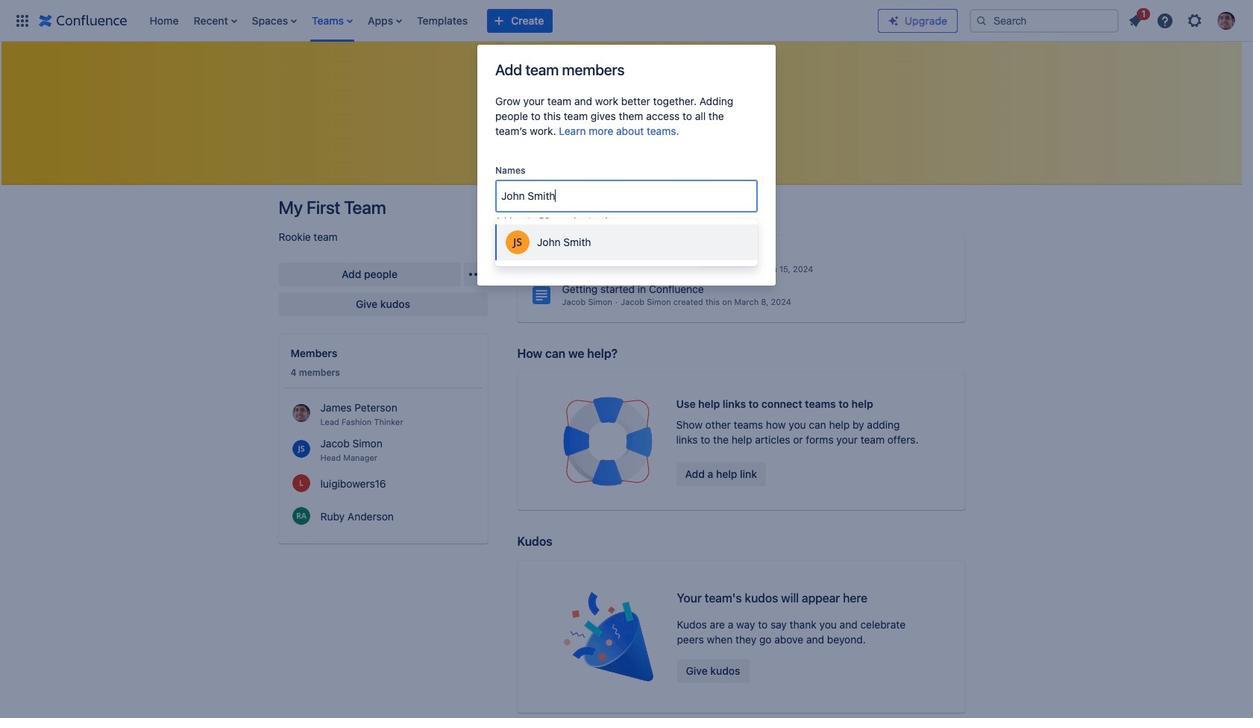 Task type: locate. For each thing, give the bounding box(es) containing it.
search image
[[976, 15, 988, 26]]

settings icon image
[[1187, 12, 1204, 29]]

dialog
[[478, 45, 776, 286]]

list
[[142, 0, 878, 41], [1122, 6, 1245, 34]]

None search field
[[970, 9, 1119, 32]]

1 horizontal spatial list
[[1122, 6, 1245, 34]]

2 horizontal spatial list item
[[1122, 6, 1151, 32]]

confluence image
[[39, 12, 127, 29], [39, 12, 127, 29]]

None text field
[[501, 189, 558, 204]]

list item
[[189, 0, 242, 41], [308, 0, 357, 41], [1122, 6, 1151, 32]]

1 horizontal spatial list item
[[308, 0, 357, 41]]

Search field
[[970, 9, 1119, 32]]

0 horizontal spatial list item
[[189, 0, 242, 41]]

banner
[[0, 0, 1254, 42]]



Task type: describe. For each thing, give the bounding box(es) containing it.
premium image
[[888, 15, 900, 26]]

0 horizontal spatial list
[[142, 0, 878, 41]]

global element
[[9, 0, 878, 41]]



Task type: vqa. For each thing, say whether or not it's contained in the screenshot.
tasks
no



